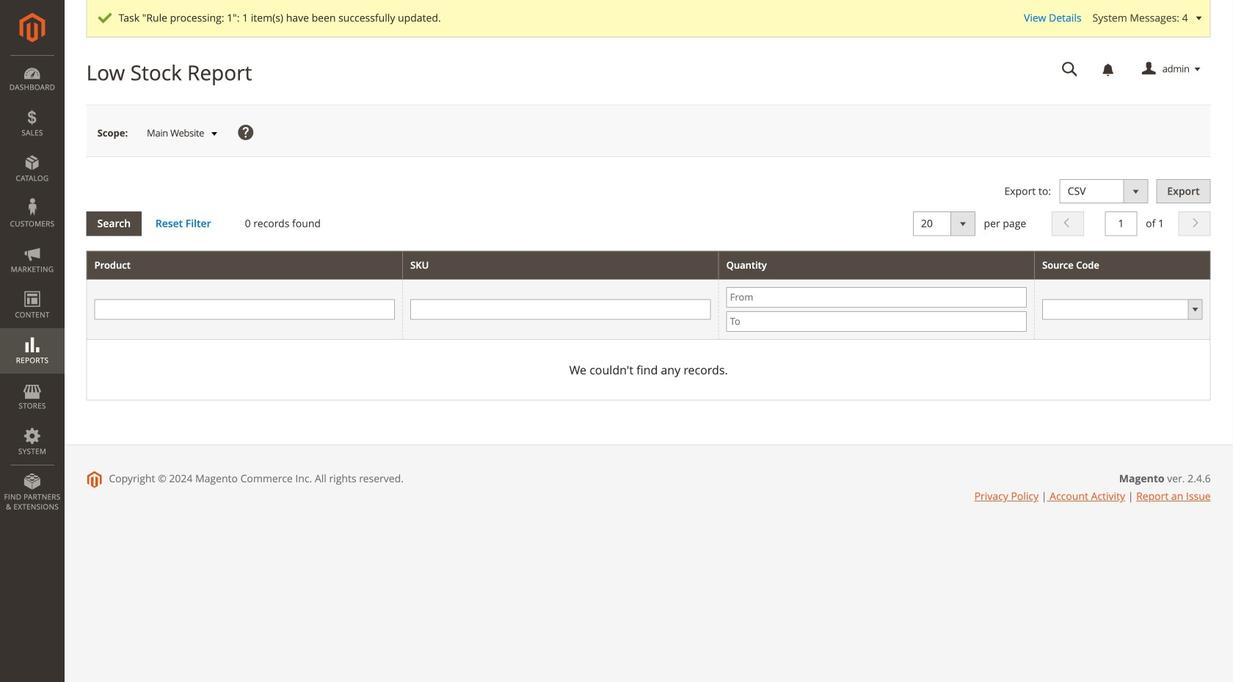 Task type: locate. For each thing, give the bounding box(es) containing it.
To text field
[[727, 311, 1028, 332]]

None text field
[[1052, 57, 1089, 82], [1106, 212, 1138, 236], [1052, 57, 1089, 82], [1106, 212, 1138, 236]]

menu bar
[[0, 55, 65, 519]]

None text field
[[94, 299, 395, 320], [411, 299, 711, 320], [94, 299, 395, 320], [411, 299, 711, 320]]



Task type: describe. For each thing, give the bounding box(es) containing it.
From text field
[[727, 287, 1028, 308]]

magento admin panel image
[[19, 12, 45, 43]]



